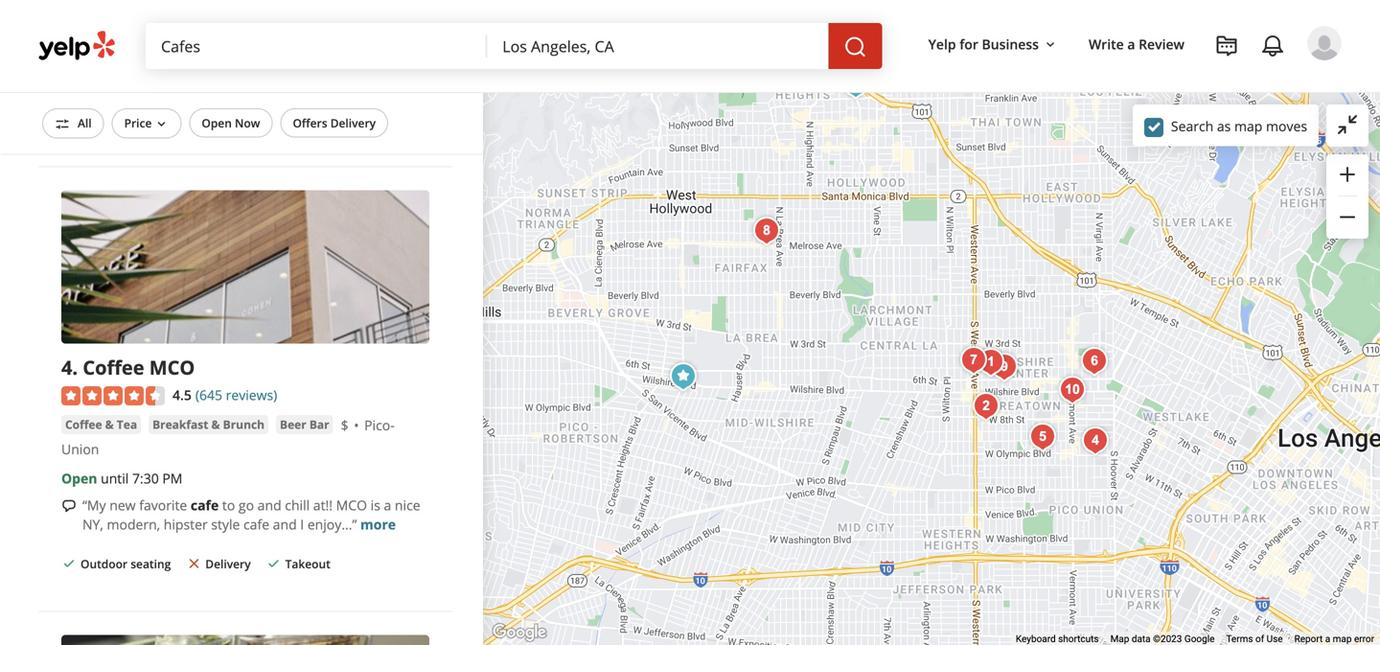 Task type: describe. For each thing, give the bounding box(es) containing it.
1 vertical spatial cafe
[[191, 496, 219, 515]]

16 checkmark v2 image for 16 close v2 image on the bottom left of the page
[[61, 556, 77, 571]]

yelp for business
[[929, 35, 1039, 53]]

at!!
[[313, 496, 333, 515]]

offers delivery button
[[280, 108, 388, 138]]

seating for 16 close v2 image on the bottom left of the page
[[131, 556, 171, 572]]

write a review
[[1089, 35, 1185, 53]]

16 speech v2 image for "my
[[61, 499, 77, 514]]

0 horizontal spatial got
[[248, 71, 268, 89]]

16 checkmark v2 image for 16 close v2 icon
[[61, 111, 77, 126]]

all
[[78, 115, 92, 131]]

mco inside to go and chill at!! mco is a nice ny, modern, hipster style cafe and i enjoy..."
[[336, 496, 367, 515]]

use
[[1267, 633, 1283, 645]]

alchemist coffee project image
[[1054, 371, 1092, 409]]

1 horizontal spatial got
[[325, 51, 345, 70]]

more link for the
[[382, 71, 418, 89]]

write
[[1089, 35, 1124, 53]]

beer bar
[[280, 417, 329, 433]]

coffee & tea button
[[61, 415, 141, 434]]

map region
[[286, 0, 1381, 645]]

brunch
[[223, 417, 265, 433]]

4.5 link
[[173, 384, 192, 405]]

new
[[110, 496, 136, 515]]

keyboard shortcuts
[[1016, 633, 1099, 645]]

more link for is
[[361, 516, 396, 534]]

nice
[[395, 496, 421, 515]]

is
[[371, 496, 381, 515]]

all button
[[42, 108, 104, 138]]

to go and chill at!! mco is a nice ny, modern, hipster style cafe and i enjoy..."
[[82, 496, 421, 534]]

more for is
[[361, 516, 396, 534]]

terms of use
[[1227, 633, 1283, 645]]

16 checkmark v2 image
[[266, 556, 282, 571]]

zoom in image
[[1337, 163, 1360, 186]]

until for until 7:30 pm
[[101, 469, 129, 488]]

(645
[[195, 386, 222, 404]]

pm for open until 7:00 pm
[[162, 25, 183, 43]]

wise
[[268, 51, 296, 70]]

beer bar link
[[276, 415, 333, 434]]

breakfast
[[153, 417, 208, 433]]

7:00
[[132, 25, 159, 43]]

16 chevron down v2 image for yelp for business
[[1043, 37, 1058, 52]]

write a review link
[[1081, 27, 1193, 61]]

offers
[[293, 115, 328, 131]]

building/ambiance wise has got to be the best in la. i wanna say it's got three different..."
[[82, 51, 404, 89]]

"my new favorite cafe
[[82, 496, 219, 515]]

tpo coffee image
[[955, 341, 993, 380]]

pico-
[[364, 416, 395, 434]]

damo image
[[967, 387, 1006, 426]]

google
[[1185, 633, 1215, 645]]

report
[[1295, 633, 1323, 645]]

$
[[341, 416, 349, 434]]

ny,
[[82, 516, 103, 534]]

open for open now
[[202, 115, 232, 131]]

google image
[[488, 620, 551, 645]]

building/ambiance
[[148, 51, 264, 70]]

takeout for 16 close v2 image on the bottom left of the page
[[285, 556, 331, 572]]

& for coffee
[[105, 417, 114, 433]]

search
[[1172, 117, 1214, 135]]

be
[[365, 51, 380, 70]]

16 close v2 image
[[186, 556, 202, 571]]

modern,
[[107, 516, 160, 534]]

coffee & tea link
[[61, 415, 141, 434]]

projects image
[[1216, 35, 1239, 58]]

pm for open until 7:30 pm
[[162, 469, 183, 488]]

business
[[982, 35, 1039, 53]]

user actions element
[[913, 24, 1369, 142]]

0 vertical spatial cafe
[[116, 51, 144, 70]]

go
[[239, 496, 254, 515]]

offers delivery
[[293, 115, 376, 131]]

more for the
[[382, 71, 418, 89]]

map
[[1111, 633, 1130, 645]]

favorite
[[139, 496, 187, 515]]

bob b. image
[[1308, 26, 1342, 60]]

takeout for 16 close v2 icon
[[285, 111, 331, 127]]

search as map moves
[[1172, 117, 1308, 135]]

price
[[124, 115, 152, 131]]

©2023
[[1154, 633, 1183, 645]]

Find text field
[[161, 35, 472, 57]]

4 . coffee mco
[[61, 354, 195, 381]]

none field near
[[503, 35, 814, 57]]

style
[[211, 516, 240, 534]]

la.
[[128, 71, 147, 89]]

the
[[384, 51, 404, 70]]

4.5
[[173, 386, 192, 404]]

outdoor seating for 16 checkmark v2 icon for 16 close v2 image on the bottom left of the page
[[81, 556, 171, 572]]

(645 reviews)
[[195, 386, 277, 404]]

open now button
[[189, 108, 273, 138]]

a inside to go and chill at!! mco is a nice ny, modern, hipster style cafe and i enjoy..."
[[384, 496, 391, 515]]

breakfast & brunch button
[[149, 415, 268, 434]]

coffee mco link
[[83, 354, 195, 381]]

three
[[272, 71, 305, 89]]

0 horizontal spatial mco
[[149, 354, 195, 381]]

data
[[1132, 633, 1151, 645]]

report a map error
[[1295, 633, 1375, 645]]

notifications image
[[1262, 35, 1285, 58]]

bar
[[310, 417, 329, 433]]

of
[[1256, 633, 1265, 645]]

best
[[82, 71, 109, 89]]

search image
[[844, 36, 867, 59]]

error
[[1355, 633, 1375, 645]]

keyboard shortcuts button
[[1016, 632, 1099, 645]]

open for open until 7:30 pm
[[61, 469, 97, 488]]

delivery for 16 close v2 icon
[[205, 111, 251, 127]]

16 chevron down v2 image for price
[[154, 116, 169, 132]]

review
[[1139, 35, 1185, 53]]

seating for 16 close v2 icon
[[131, 111, 171, 127]]

open now
[[202, 115, 260, 131]]

tea
[[117, 417, 137, 433]]

delivery for 16 close v2 image on the bottom left of the page
[[205, 556, 251, 572]]

report a map error link
[[1295, 633, 1375, 645]]



Task type: locate. For each thing, give the bounding box(es) containing it.
4
[[61, 354, 72, 381]]

Near text field
[[503, 35, 814, 57]]

1 vertical spatial more
[[361, 516, 396, 534]]

1 vertical spatial i
[[300, 516, 304, 534]]

1 horizontal spatial &
[[211, 417, 220, 433]]

0 horizontal spatial a
[[384, 496, 391, 515]]

& left tea
[[105, 417, 114, 433]]

as
[[1218, 117, 1231, 135]]

more down the
[[382, 71, 418, 89]]

terms of use link
[[1227, 633, 1283, 645]]

0 horizontal spatial cafe
[[116, 51, 144, 70]]

0 vertical spatial more
[[382, 71, 418, 89]]

2 outdoor from the top
[[81, 556, 128, 572]]

open until 7:30 pm
[[61, 469, 183, 488]]

yeems coffee image
[[1076, 342, 1114, 381]]

"my
[[82, 496, 106, 515]]

cafe inside to go and chill at!! mco is a nice ny, modern, hipster style cafe and i enjoy..."
[[244, 516, 269, 534]]

memory look image
[[1024, 418, 1062, 456]]

until up new
[[101, 469, 129, 488]]

to left go
[[222, 496, 235, 515]]

mco up 4.5 link
[[149, 354, 195, 381]]

outdoor seating down in
[[81, 111, 171, 127]]

i inside the building/ambiance wise has got to be the best in la. i wanna say it's got three different..."
[[150, 71, 154, 89]]

16 checkmark v2 image
[[61, 111, 77, 126], [266, 111, 282, 126], [61, 556, 77, 571]]

1 horizontal spatial to
[[348, 51, 361, 70]]

1 vertical spatial and
[[273, 516, 297, 534]]

zoom out image
[[1337, 206, 1360, 229]]

delivery inside "offers delivery" "button"
[[330, 115, 376, 131]]

2 pm from the top
[[162, 469, 183, 488]]

open down union
[[61, 469, 97, 488]]

0 vertical spatial i
[[150, 71, 154, 89]]

0 horizontal spatial to
[[222, 496, 235, 515]]

a right report
[[1326, 633, 1331, 645]]

pm
[[162, 25, 183, 43], [162, 469, 183, 488]]

to left be
[[348, 51, 361, 70]]

1 vertical spatial got
[[248, 71, 268, 89]]

open
[[61, 25, 97, 43], [202, 115, 232, 131], [61, 469, 97, 488]]

more
[[382, 71, 418, 89], [361, 516, 396, 534]]

outdoor for 16 close v2 icon
[[81, 111, 128, 127]]

0 horizontal spatial none field
[[161, 35, 472, 57]]

16 chevron down v2 image inside price dropdown button
[[154, 116, 169, 132]]

map for error
[[1333, 633, 1352, 645]]

until up "this cafe
[[101, 25, 129, 43]]

to inside to go and chill at!! mco is a nice ny, modern, hipster style cafe and i enjoy..."
[[222, 496, 235, 515]]

hipster
[[164, 516, 208, 534]]

yelp
[[929, 35, 956, 53]]

& inside breakfast & brunch button
[[211, 417, 220, 433]]

pico- union
[[61, 416, 395, 458]]

yelp for business button
[[921, 27, 1066, 61]]

1 vertical spatial coffee
[[65, 417, 102, 433]]

takeout right 16 checkmark v2 image
[[285, 556, 331, 572]]

collapse map image
[[1337, 113, 1360, 136]]

takeout
[[285, 111, 331, 127], [285, 556, 331, 572]]

enjoy..."
[[308, 516, 357, 534]]

0 vertical spatial 16 speech v2 image
[[61, 54, 77, 69]]

2 & from the left
[[211, 417, 220, 433]]

0 vertical spatial to
[[348, 51, 361, 70]]

now
[[235, 115, 260, 131]]

16 chevron down v2 image
[[1043, 37, 1058, 52], [154, 116, 169, 132]]

cafe up hipster
[[191, 496, 219, 515]]

until
[[101, 25, 129, 43], [101, 469, 129, 488]]

meyers manx cafe image
[[664, 358, 703, 396]]

1 vertical spatial 16 chevron down v2 image
[[154, 116, 169, 132]]

16 chevron down v2 image right business
[[1043, 37, 1058, 52]]

1 horizontal spatial mco
[[336, 496, 367, 515]]

1 vertical spatial pm
[[162, 469, 183, 488]]

price button
[[112, 108, 182, 138]]

solar de cahuenga image
[[837, 65, 875, 104]]

0 vertical spatial takeout
[[285, 111, 331, 127]]

and down chill
[[273, 516, 297, 534]]

outdoor down best
[[81, 111, 128, 127]]

and
[[258, 496, 282, 515], [273, 516, 297, 534]]

0 vertical spatial more link
[[382, 71, 418, 89]]

got up 'different..."'
[[325, 51, 345, 70]]

a right 'write'
[[1128, 35, 1136, 53]]

a
[[1128, 35, 1136, 53], [384, 496, 391, 515], [1326, 633, 1331, 645]]

a for write
[[1128, 35, 1136, 53]]

more link down the
[[382, 71, 418, 89]]

0 horizontal spatial 16 chevron down v2 image
[[154, 116, 169, 132]]

0 vertical spatial seating
[[131, 111, 171, 127]]

map for moves
[[1235, 117, 1263, 135]]

1 horizontal spatial cafe
[[191, 496, 219, 515]]

delivery right offers
[[330, 115, 376, 131]]

1 vertical spatial seating
[[131, 556, 171, 572]]

2 vertical spatial open
[[61, 469, 97, 488]]

different..."
[[309, 71, 379, 89]]

breakfast & brunch
[[153, 417, 265, 433]]

takeout down the three
[[285, 111, 331, 127]]

0 vertical spatial open
[[61, 25, 97, 43]]

1 outdoor from the top
[[81, 111, 128, 127]]

16 chevron down v2 image inside yelp for business button
[[1043, 37, 1058, 52]]

reviews)
[[226, 386, 277, 404]]

1 none field from the left
[[161, 35, 472, 57]]

cafe
[[116, 51, 144, 70], [191, 496, 219, 515], [244, 516, 269, 534]]

outdoor seating
[[81, 111, 171, 127], [81, 556, 171, 572]]

got
[[325, 51, 345, 70], [248, 71, 268, 89]]

filters group
[[38, 108, 392, 138]]

delivery right 16 close v2 icon
[[205, 111, 251, 127]]

1 horizontal spatial a
[[1128, 35, 1136, 53]]

.
[[72, 354, 78, 381]]

16 filter v2 image
[[55, 116, 70, 132]]

1 horizontal spatial none field
[[503, 35, 814, 57]]

0 vertical spatial a
[[1128, 35, 1136, 53]]

None search field
[[146, 23, 887, 69]]

2 takeout from the top
[[285, 556, 331, 572]]

0 vertical spatial mco
[[149, 354, 195, 381]]

16 speech v2 image for "this
[[61, 54, 77, 69]]

1 vertical spatial mco
[[336, 496, 367, 515]]

more link down "is"
[[361, 516, 396, 534]]

cafe up la.
[[116, 51, 144, 70]]

16 chevron down v2 image right price
[[154, 116, 169, 132]]

0 vertical spatial until
[[101, 25, 129, 43]]

1 horizontal spatial map
[[1333, 633, 1352, 645]]

open for open until 7:00 pm
[[61, 25, 97, 43]]

i right la.
[[150, 71, 154, 89]]

open up "this at the left
[[61, 25, 97, 43]]

coffee up union
[[65, 417, 102, 433]]

a right "is"
[[384, 496, 391, 515]]

coffee
[[83, 354, 144, 381], [65, 417, 102, 433]]

1 pm from the top
[[162, 25, 183, 43]]

group
[[1327, 154, 1369, 239]]

mco left "is"
[[336, 496, 367, 515]]

1 vertical spatial 16 speech v2 image
[[61, 499, 77, 514]]

2 16 speech v2 image from the top
[[61, 499, 77, 514]]

4.5 star rating image
[[61, 387, 165, 406]]

moves
[[1267, 117, 1308, 135]]

for
[[960, 35, 979, 53]]

more down "is"
[[361, 516, 396, 534]]

breakfast & brunch link
[[149, 415, 268, 434]]

1 vertical spatial map
[[1333, 633, 1352, 645]]

2 outdoor seating from the top
[[81, 556, 171, 572]]

1 takeout from the top
[[285, 111, 331, 127]]

0 horizontal spatial i
[[150, 71, 154, 89]]

1 vertical spatial open
[[202, 115, 232, 131]]

rny coffee studio image
[[972, 343, 1011, 382]]

delivery right 16 close v2 image on the bottom left of the page
[[205, 556, 251, 572]]

coffee & tea
[[65, 417, 137, 433]]

16 close v2 image
[[186, 111, 202, 126]]

2 seating from the top
[[131, 556, 171, 572]]

open until 7:00 pm
[[61, 25, 183, 43]]

keyboard
[[1016, 633, 1056, 645]]

delivery
[[205, 111, 251, 127], [330, 115, 376, 131], [205, 556, 251, 572]]

outdoor
[[81, 111, 128, 127], [81, 556, 128, 572]]

0 vertical spatial map
[[1235, 117, 1263, 135]]

0 vertical spatial and
[[258, 496, 282, 515]]

open inside button
[[202, 115, 232, 131]]

2 none field from the left
[[503, 35, 814, 57]]

beer bar button
[[276, 415, 333, 434]]

wanna
[[158, 71, 200, 89]]

until for until 7:00 pm
[[101, 25, 129, 43]]

i down chill
[[300, 516, 304, 534]]

map data ©2023 google
[[1111, 633, 1215, 645]]

1 horizontal spatial i
[[300, 516, 304, 534]]

1 vertical spatial to
[[222, 496, 235, 515]]

got right it's
[[248, 71, 268, 89]]

& for breakfast
[[211, 417, 220, 433]]

0 horizontal spatial map
[[1235, 117, 1263, 135]]

0 vertical spatial outdoor
[[81, 111, 128, 127]]

1 vertical spatial outdoor
[[81, 556, 128, 572]]

fratelli cafe image
[[748, 212, 786, 250]]

map right as
[[1235, 117, 1263, 135]]

in
[[113, 71, 124, 89]]

a for report
[[1326, 633, 1331, 645]]

outdoor for 16 close v2 image on the bottom left of the page
[[81, 556, 128, 572]]

coffee up 4.5 star rating image
[[83, 354, 144, 381]]

1 outdoor seating from the top
[[81, 111, 171, 127]]

seating down la.
[[131, 111, 171, 127]]

1 seating from the top
[[131, 111, 171, 127]]

cafe down go
[[244, 516, 269, 534]]

map left error
[[1333, 633, 1352, 645]]

coffee inside button
[[65, 417, 102, 433]]

2 horizontal spatial a
[[1326, 633, 1331, 645]]

2 vertical spatial cafe
[[244, 516, 269, 534]]

2 horizontal spatial cafe
[[244, 516, 269, 534]]

0 horizontal spatial &
[[105, 417, 114, 433]]

terms
[[1227, 633, 1254, 645]]

chill
[[285, 496, 310, 515]]

"this
[[82, 51, 113, 70]]

shortcuts
[[1059, 633, 1099, 645]]

16 speech v2 image left "this at the left
[[61, 54, 77, 69]]

1 16 speech v2 image from the top
[[61, 54, 77, 69]]

seating down modern,
[[131, 556, 171, 572]]

i inside to go and chill at!! mco is a nice ny, modern, hipster style cafe and i enjoy..."
[[300, 516, 304, 534]]

to
[[348, 51, 361, 70], [222, 496, 235, 515]]

1 horizontal spatial 16 chevron down v2 image
[[1043, 37, 1058, 52]]

and right go
[[258, 496, 282, 515]]

(645 reviews) link
[[195, 384, 277, 405]]

1 vertical spatial more link
[[361, 516, 396, 534]]

1 & from the left
[[105, 417, 114, 433]]

0 vertical spatial coffee
[[83, 354, 144, 381]]

0 vertical spatial got
[[325, 51, 345, 70]]

beer
[[280, 417, 307, 433]]

3thyme coffee image
[[986, 348, 1024, 386]]

outdoor seating for 16 checkmark v2 icon associated with 16 close v2 icon
[[81, 111, 171, 127]]

"this cafe
[[82, 51, 144, 70]]

1 vertical spatial takeout
[[285, 556, 331, 572]]

1 vertical spatial until
[[101, 469, 129, 488]]

none field find
[[161, 35, 472, 57]]

union
[[61, 440, 99, 458]]

mco
[[149, 354, 195, 381], [336, 496, 367, 515]]

2 until from the top
[[101, 469, 129, 488]]

outdoor seating down modern,
[[81, 556, 171, 572]]

1 vertical spatial outdoor seating
[[81, 556, 171, 572]]

to inside the building/ambiance wise has got to be the best in la. i wanna say it's got three different..."
[[348, 51, 361, 70]]

0 vertical spatial outdoor seating
[[81, 111, 171, 127]]

pm right '7:00'
[[162, 25, 183, 43]]

None field
[[161, 35, 472, 57], [503, 35, 814, 57]]

seating
[[131, 111, 171, 127], [131, 556, 171, 572]]

outdoor down ny,
[[81, 556, 128, 572]]

7:30
[[132, 469, 159, 488]]

it's
[[227, 71, 245, 89]]

0 vertical spatial pm
[[162, 25, 183, 43]]

pm right 7:30
[[162, 469, 183, 488]]

& inside coffee & tea button
[[105, 417, 114, 433]]

2 vertical spatial a
[[1326, 633, 1331, 645]]

& left brunch
[[211, 417, 220, 433]]

0 vertical spatial 16 chevron down v2 image
[[1043, 37, 1058, 52]]

open right 16 close v2 icon
[[202, 115, 232, 131]]

say
[[203, 71, 224, 89]]

map
[[1235, 117, 1263, 135], [1333, 633, 1352, 645]]

1 vertical spatial a
[[384, 496, 391, 515]]

1 until from the top
[[101, 25, 129, 43]]

16 speech v2 image left "my
[[61, 499, 77, 514]]

16 speech v2 image
[[61, 54, 77, 69], [61, 499, 77, 514]]

has
[[299, 51, 321, 70]]

coffee mco image
[[1077, 422, 1115, 460]]



Task type: vqa. For each thing, say whether or not it's contained in the screenshot.
Historical
no



